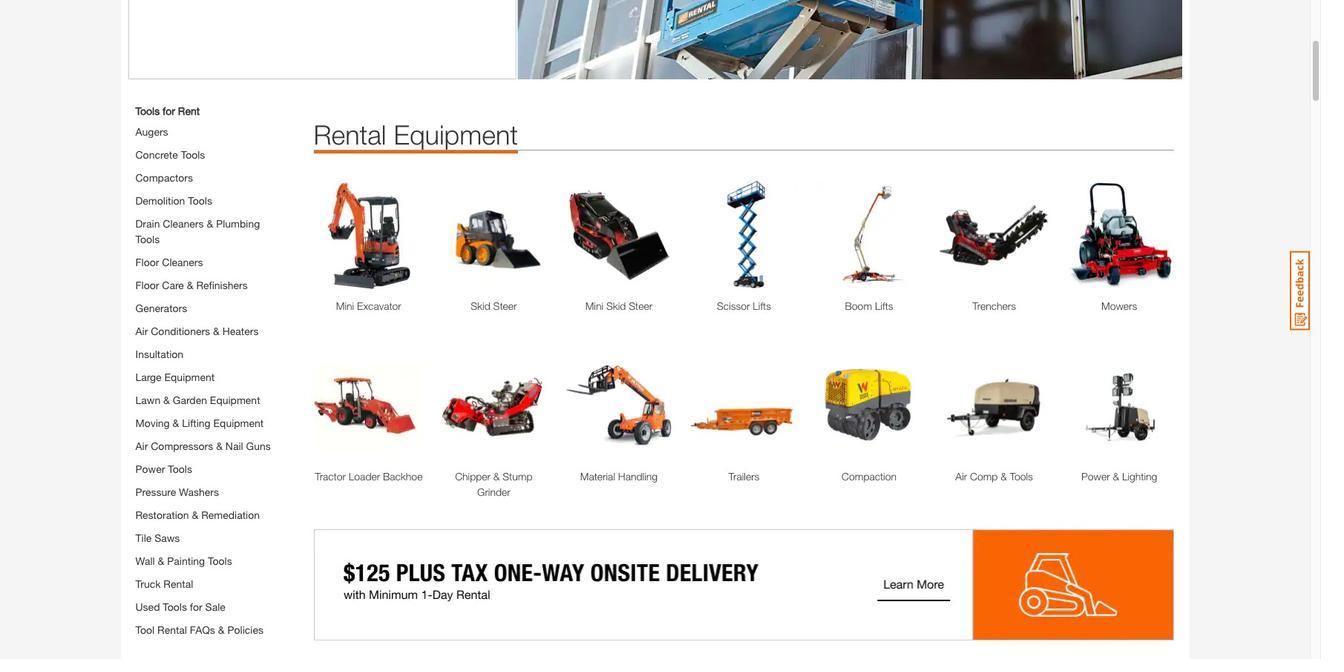 Task type: locate. For each thing, give the bounding box(es) containing it.
steer
[[493, 300, 517, 312], [629, 300, 652, 312]]

1 horizontal spatial power
[[1081, 470, 1110, 483]]

mowers image
[[1064, 181, 1174, 291]]

power up pressure
[[135, 463, 165, 476]]

tractor loader image
[[314, 351, 424, 461]]

air comp & tools link
[[939, 469, 1049, 484]]

skid
[[471, 300, 490, 312], [606, 300, 626, 312]]

restoration & remediation link
[[135, 509, 260, 522]]

cleaners
[[163, 218, 204, 230], [162, 256, 203, 269]]

0 vertical spatial rental
[[314, 119, 386, 151]]

0 vertical spatial floor
[[135, 256, 159, 269]]

0 horizontal spatial power
[[135, 463, 165, 476]]

1 lifts from the left
[[753, 300, 771, 312]]

scissor lifts image
[[689, 181, 799, 291]]

& right wall
[[158, 555, 164, 568]]

compaction link
[[814, 469, 924, 484]]

faqs
[[190, 624, 215, 637]]

0 horizontal spatial lifts
[[753, 300, 771, 312]]

0 horizontal spatial mini
[[336, 300, 354, 312]]

mini skid steer
[[585, 300, 652, 312]]

cleaners down demolition tools
[[163, 218, 204, 230]]

mowers link
[[1064, 298, 1174, 314]]

1 steer from the left
[[493, 300, 517, 312]]

& left plumbing
[[207, 218, 213, 230]]

for left sale
[[190, 601, 202, 614]]

tools down compressors
[[168, 463, 192, 476]]

lifts right scissor
[[753, 300, 771, 312]]

1 horizontal spatial lifts
[[875, 300, 893, 312]]

0 horizontal spatial steer
[[493, 300, 517, 312]]

tools up 'augers'
[[135, 105, 160, 118]]

1 mini from the left
[[336, 300, 354, 312]]

lifting
[[182, 417, 210, 430]]

lawn & garden equipment
[[135, 394, 260, 407]]

for left rent
[[163, 105, 175, 118]]

for
[[163, 105, 175, 118], [190, 601, 202, 614]]

equipment
[[394, 119, 518, 151], [164, 371, 215, 384], [210, 394, 260, 407], [213, 417, 264, 430]]

power for power tools
[[135, 463, 165, 476]]

cleaners inside drain cleaners & plumbing tools
[[163, 218, 204, 230]]

compactors link
[[135, 172, 193, 184]]

1 horizontal spatial skid
[[606, 300, 626, 312]]

$125 plus banner image
[[314, 530, 1174, 641]]

pressure washers
[[135, 486, 219, 499]]

air comp & tools image
[[939, 351, 1049, 461]]

tile
[[135, 532, 152, 545]]

augers
[[135, 126, 168, 138]]

backhoe
[[383, 470, 423, 483]]

1 floor from the top
[[135, 256, 159, 269]]

1 horizontal spatial mini
[[585, 300, 603, 312]]

wall
[[135, 555, 155, 568]]

1 vertical spatial rental
[[164, 578, 193, 591]]

tools inside drain cleaners & plumbing tools
[[135, 233, 160, 246]]

tools
[[135, 105, 160, 118], [181, 149, 205, 161], [188, 195, 212, 207], [135, 233, 160, 246], [168, 463, 192, 476], [1010, 470, 1033, 483], [208, 555, 232, 568], [163, 601, 187, 614]]

tool rental faqs & policies link
[[135, 624, 263, 637]]

& inside drain cleaners & plumbing tools
[[207, 218, 213, 230]]

air for air conditioners & heaters
[[135, 325, 148, 338]]

air left comp
[[955, 470, 967, 483]]

1 skid from the left
[[471, 300, 490, 312]]

lifts right the boom
[[875, 300, 893, 312]]

skid down skid steer image
[[471, 300, 490, 312]]

air
[[135, 325, 148, 338], [135, 440, 148, 453], [955, 470, 967, 483]]

1 vertical spatial cleaners
[[162, 256, 203, 269]]

lighting
[[1122, 470, 1157, 483]]

skid steer link
[[439, 298, 549, 314]]

tractor
[[315, 470, 346, 483]]

demolition
[[135, 195, 185, 207]]

floor cleaners
[[135, 256, 203, 269]]

& left the lighting in the bottom right of the page
[[1113, 470, 1119, 483]]

pressure
[[135, 486, 176, 499]]

0 horizontal spatial skid
[[471, 300, 490, 312]]

air down the moving
[[135, 440, 148, 453]]

2 vertical spatial air
[[955, 470, 967, 483]]

tool
[[135, 624, 154, 637]]

drain
[[135, 218, 160, 230]]

guns
[[246, 440, 271, 453]]

1 vertical spatial floor
[[135, 279, 159, 292]]

comp
[[970, 470, 998, 483]]

mini inside mini skid steer "link"
[[585, 300, 603, 312]]

0 vertical spatial air
[[135, 325, 148, 338]]

0 horizontal spatial for
[[163, 105, 175, 118]]

& right comp
[[1001, 470, 1007, 483]]

floor cleaners link
[[135, 256, 203, 269]]

used tools for sale
[[135, 601, 225, 614]]

mini for mini skid steer
[[585, 300, 603, 312]]

generators link
[[135, 302, 187, 315]]

tools for rent
[[135, 105, 200, 118]]

mini excavator
[[336, 300, 401, 312]]

0 vertical spatial for
[[163, 105, 175, 118]]

& right lawn
[[163, 394, 170, 407]]

2 steer from the left
[[629, 300, 652, 312]]

floor care & refinishers link
[[135, 279, 248, 292]]

power for power & lighting
[[1081, 470, 1110, 483]]

cleaners up floor care & refinishers
[[162, 256, 203, 269]]

concrete tools link
[[135, 149, 205, 161]]

restoration
[[135, 509, 189, 522]]

& up grinder
[[493, 470, 500, 483]]

floor for floor cleaners
[[135, 256, 159, 269]]

& right care
[[187, 279, 193, 292]]

chipper & stump grinder
[[455, 470, 532, 498]]

air comp & tools
[[955, 470, 1033, 483]]

demolition tools
[[135, 195, 212, 207]]

2 vertical spatial rental
[[157, 624, 187, 637]]

mini for mini excavator
[[336, 300, 354, 312]]

floor down drain
[[135, 256, 159, 269]]

& left heaters
[[213, 325, 220, 338]]

mini skid steer image
[[564, 181, 674, 291]]

2 mini from the left
[[585, 300, 603, 312]]

tile saws
[[135, 532, 180, 545]]

chipper
[[455, 470, 491, 483]]

skid down mini skid steer image at top
[[606, 300, 626, 312]]

the indoor tools you need to get the job done - rent now image
[[128, 0, 1182, 80]]

air compressors & nail guns
[[135, 440, 271, 453]]

2 skid from the left
[[606, 300, 626, 312]]

& left "nail" at left
[[216, 440, 223, 453]]

mini excavator image
[[314, 181, 424, 291]]

power & lighting
[[1081, 470, 1157, 483]]

handling
[[618, 470, 658, 483]]

floor left care
[[135, 279, 159, 292]]

compaction image
[[814, 351, 924, 461]]

air conditioners & heaters
[[135, 325, 259, 338]]

steer inside skid steer link
[[493, 300, 517, 312]]

air for air compressors & nail guns
[[135, 440, 148, 453]]

2 floor from the top
[[135, 279, 159, 292]]

floor
[[135, 256, 159, 269], [135, 279, 159, 292]]

steer down skid steer image
[[493, 300, 517, 312]]

2 lifts from the left
[[875, 300, 893, 312]]

feedback link image
[[1290, 251, 1310, 331]]

1 vertical spatial air
[[135, 440, 148, 453]]

mini
[[336, 300, 354, 312], [585, 300, 603, 312]]

power left the lighting in the bottom right of the page
[[1081, 470, 1110, 483]]

air up insultation link
[[135, 325, 148, 338]]

cleaners for floor
[[162, 256, 203, 269]]

rental
[[314, 119, 386, 151], [164, 578, 193, 591], [157, 624, 187, 637]]

& inside chipper & stump grinder
[[493, 470, 500, 483]]

material handling
[[580, 470, 658, 483]]

plumbing
[[216, 218, 260, 230]]

tools down drain
[[135, 233, 160, 246]]

mini inside the mini excavator link
[[336, 300, 354, 312]]

& down washers
[[192, 509, 198, 522]]

truck rental link
[[135, 578, 193, 591]]

material handling image
[[564, 351, 674, 461]]

painting
[[167, 555, 205, 568]]

1 horizontal spatial for
[[190, 601, 202, 614]]

air for air comp & tools
[[955, 470, 967, 483]]

1 horizontal spatial steer
[[629, 300, 652, 312]]

0 vertical spatial cleaners
[[163, 218, 204, 230]]

stump
[[503, 470, 532, 483]]

boom lifts image
[[814, 181, 924, 291]]

air compressors & nail guns link
[[135, 440, 271, 453]]

augers link
[[135, 126, 168, 138]]

steer down mini skid steer image at top
[[629, 300, 652, 312]]

skid inside "link"
[[606, 300, 626, 312]]



Task type: describe. For each thing, give the bounding box(es) containing it.
trenchers
[[972, 300, 1016, 312]]

boom lifts link
[[814, 298, 924, 314]]

boom lifts
[[845, 300, 893, 312]]

trailers
[[728, 470, 759, 483]]

power tools
[[135, 463, 192, 476]]

1 vertical spatial for
[[190, 601, 202, 614]]

used tools for sale link
[[135, 601, 225, 614]]

scissor lifts link
[[689, 298, 799, 314]]

tractor loader backhoe
[[315, 470, 423, 483]]

excavator
[[357, 300, 401, 312]]

lifts for scissor lifts
[[753, 300, 771, 312]]

tools right concrete
[[181, 149, 205, 161]]

floor for floor care & refinishers
[[135, 279, 159, 292]]

large
[[135, 371, 162, 384]]

concrete
[[135, 149, 178, 161]]

power & lighting link
[[1064, 469, 1174, 484]]

power & lighting image
[[1064, 351, 1174, 461]]

tools right painting
[[208, 555, 232, 568]]

moving
[[135, 417, 170, 430]]

tractor loader backhoe link
[[314, 469, 424, 484]]

pressure washers link
[[135, 486, 219, 499]]

tools up drain cleaners & plumbing tools link
[[188, 195, 212, 207]]

rental equipment
[[314, 119, 518, 151]]

heaters
[[222, 325, 259, 338]]

compactors
[[135, 172, 193, 184]]

mowers
[[1101, 300, 1137, 312]]

material
[[580, 470, 615, 483]]

steer inside mini skid steer "link"
[[629, 300, 652, 312]]

large equipment
[[135, 371, 215, 384]]

sale
[[205, 601, 225, 614]]

refinishers
[[196, 279, 248, 292]]

boom
[[845, 300, 872, 312]]

drain cleaners & plumbing tools link
[[135, 218, 260, 246]]

grinder
[[477, 486, 510, 498]]

chipper image
[[439, 351, 549, 461]]

drain cleaners & plumbing tools
[[135, 218, 260, 246]]

moving & lifting equipment link
[[135, 417, 264, 430]]

scissor lifts
[[717, 300, 771, 312]]

tools right comp
[[1010, 470, 1033, 483]]

tool rental faqs & policies
[[135, 624, 263, 637]]

mini skid steer link
[[564, 298, 674, 314]]

lawn
[[135, 394, 160, 407]]

rental for truck rental
[[164, 578, 193, 591]]

material handling link
[[564, 469, 674, 484]]

power tools link
[[135, 463, 192, 476]]

saws
[[154, 532, 180, 545]]

skid steer
[[471, 300, 517, 312]]

rent
[[178, 105, 200, 118]]

wall & painting tools
[[135, 555, 232, 568]]

mini excavator link
[[314, 298, 424, 314]]

floor care & refinishers
[[135, 279, 248, 292]]

wall & painting tools link
[[135, 555, 232, 568]]

air conditioners & heaters link
[[135, 325, 259, 338]]

insultation link
[[135, 348, 183, 361]]

concrete tools
[[135, 149, 205, 161]]

nail
[[225, 440, 243, 453]]

& right faqs
[[218, 624, 225, 637]]

compaction
[[842, 470, 896, 483]]

truck
[[135, 578, 161, 591]]

insultation
[[135, 348, 183, 361]]

truck rental
[[135, 578, 193, 591]]

cleaners for drain
[[163, 218, 204, 230]]

rental for tool rental faqs & policies
[[157, 624, 187, 637]]

trailers link
[[689, 469, 799, 484]]

trenchers image
[[939, 181, 1049, 291]]

remediation
[[201, 509, 260, 522]]

conditioners
[[151, 325, 210, 338]]

compressors
[[151, 440, 213, 453]]

used
[[135, 601, 160, 614]]

tools down the truck rental link
[[163, 601, 187, 614]]

policies
[[227, 624, 263, 637]]

restoration & remediation
[[135, 509, 260, 522]]

& left lifting
[[173, 417, 179, 430]]

lifts for boom lifts
[[875, 300, 893, 312]]

trenchers link
[[939, 298, 1049, 314]]

skid steer image
[[439, 181, 549, 291]]

lawn & garden equipment link
[[135, 394, 260, 407]]

tile saws link
[[135, 532, 180, 545]]

trailers image
[[689, 351, 799, 461]]

care
[[162, 279, 184, 292]]

washers
[[179, 486, 219, 499]]

generators
[[135, 302, 187, 315]]

large equipment link
[[135, 371, 215, 384]]

chipper & stump grinder link
[[439, 469, 549, 500]]

moving & lifting equipment
[[135, 417, 264, 430]]



Task type: vqa. For each thing, say whether or not it's contained in the screenshot.
island,
no



